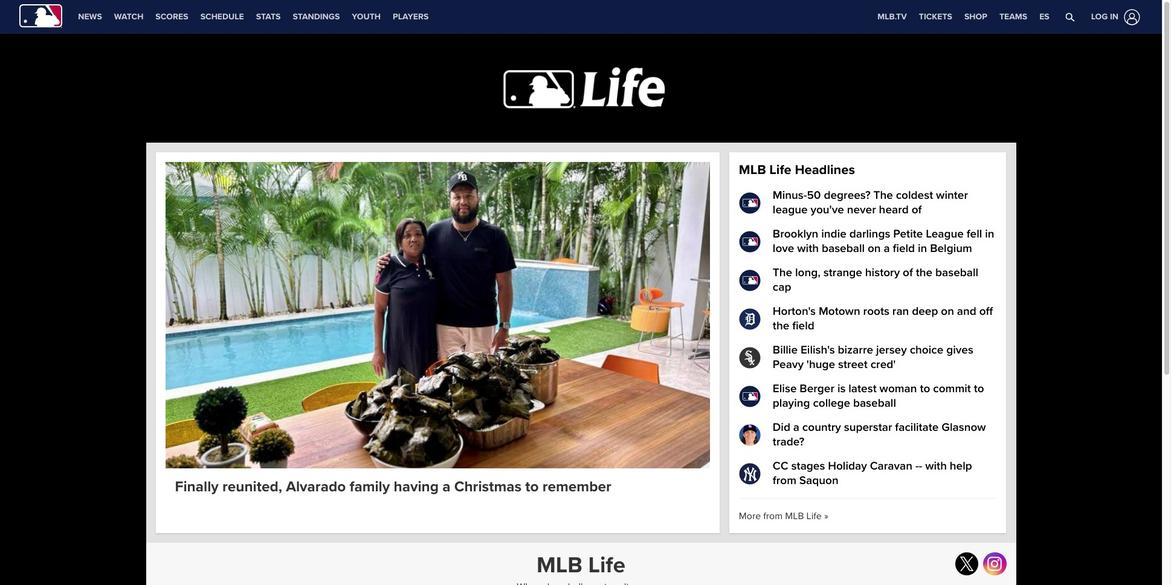 Task type: describe. For each thing, give the bounding box(es) containing it.
on inside horton's motown roots ran deep on and off the field
[[942, 305, 955, 319]]

facilitate
[[896, 421, 939, 435]]

did a country superstar facilitate glasnow trade? link
[[739, 421, 997, 450]]

woman
[[880, 382, 918, 396]]

stages
[[792, 460, 826, 473]]

mlb image for minus-
[[739, 192, 761, 214]]

degrees?
[[824, 189, 871, 203]]

heard
[[879, 203, 909, 217]]

alvarado
[[286, 478, 346, 496]]

youth link
[[346, 0, 387, 34]]

love
[[773, 242, 795, 256]]

a inside did a country superstar facilitate glasnow trade?
[[794, 421, 800, 435]]

log in button
[[1084, 6, 1143, 28]]

remember
[[543, 478, 612, 496]]

tickets link
[[913, 0, 959, 34]]

players link
[[387, 0, 435, 34]]

christmas
[[455, 478, 522, 496]]

the long, strange history of the baseball cap link
[[739, 266, 997, 295]]

field inside brooklyn indie darlings petite league fell in love with baseball on a field in belgium
[[893, 242, 915, 256]]

playing
[[773, 397, 811, 411]]

belgium
[[931, 242, 973, 256]]

long,
[[796, 266, 821, 280]]

roots
[[864, 305, 890, 319]]

brooklyn
[[773, 227, 819, 241]]

in inside 'popup button'
[[1111, 11, 1119, 22]]

2 horizontal spatial mlb
[[786, 510, 804, 522]]

teams
[[1000, 11, 1028, 22]]

deep
[[913, 305, 939, 319]]

elise berger is latest woman to commit to playing college baseball link
[[739, 382, 997, 411]]

youth
[[352, 11, 381, 22]]

glasnow
[[942, 421, 987, 435]]

50
[[807, 189, 821, 203]]

schedule link
[[194, 0, 250, 34]]

billie eilish's bizarre jersey choice gives peavy 'huge street cred'
[[773, 343, 974, 372]]

stats
[[256, 11, 281, 22]]

more from mlb life
[[739, 510, 822, 522]]

peavy
[[773, 358, 804, 372]]

mlb for mlb life headlines
[[739, 162, 767, 178]]

shop
[[965, 11, 988, 22]]

from inside cc stages holiday caravan -- with help from saquon
[[773, 474, 797, 488]]

help
[[950, 460, 973, 473]]

watch
[[114, 11, 144, 22]]

mlb life
[[537, 552, 626, 579]]

news
[[78, 11, 102, 22]]

country
[[803, 421, 842, 435]]

street
[[839, 358, 868, 372]]

holiday
[[828, 460, 867, 473]]

jersey
[[877, 343, 907, 357]]

bizarre
[[838, 343, 874, 357]]

baseball inside elise berger is latest woman to commit to playing college baseball
[[854, 397, 897, 411]]

latest
[[849, 382, 877, 396]]

log
[[1092, 11, 1109, 22]]

and
[[958, 305, 977, 319]]

trade?
[[773, 435, 805, 449]]

more
[[739, 510, 761, 522]]

with inside cc stages holiday caravan -- with help from saquon
[[926, 460, 947, 473]]

you've
[[811, 203, 845, 217]]

family
[[350, 478, 390, 496]]

field inside horton's motown roots ran deep on and off the field
[[793, 319, 815, 333]]

winter
[[937, 189, 969, 203]]

league
[[773, 203, 808, 217]]

choice
[[910, 343, 944, 357]]

schedule
[[201, 11, 244, 22]]

stats link
[[250, 0, 287, 34]]

standings
[[293, 11, 340, 22]]

finally
[[175, 478, 219, 496]]

baseball inside the long, strange history of the baseball cap
[[936, 266, 979, 280]]

horton's motown roots ran deep on and off the field
[[773, 305, 994, 333]]

mlb image for elise
[[739, 386, 761, 408]]

minus-50 degrees? the coldest winter league you've never heard of link
[[739, 189, 997, 218]]

with inside brooklyn indie darlings petite league fell in love with baseball on a field in belgium
[[798, 242, 819, 256]]

petite
[[894, 227, 923, 241]]

indie
[[822, 227, 847, 241]]

headlines
[[795, 162, 856, 178]]

fell
[[967, 227, 983, 241]]

gives
[[947, 343, 974, 357]]

standings link
[[287, 0, 346, 34]]

baseball inside brooklyn indie darlings petite league fell in love with baseball on a field in belgium
[[822, 242, 865, 256]]

brooklyn indie darlings petite league fell in love with baseball on a field in belgium link
[[739, 227, 997, 256]]

es
[[1040, 11, 1050, 22]]

1 horizontal spatial to
[[920, 382, 931, 396]]



Task type: vqa. For each thing, say whether or not it's contained in the screenshot.
NIKE RBI
no



Task type: locate. For each thing, give the bounding box(es) containing it.
0 vertical spatial the
[[874, 189, 894, 203]]

log in
[[1092, 11, 1119, 22]]

1 vertical spatial baseball
[[936, 266, 979, 280]]

elise berger is latest woman to commit to playing college baseball
[[773, 382, 985, 411]]

white sox image
[[739, 347, 761, 369]]

0 horizontal spatial in
[[918, 242, 928, 256]]

major league baseball image
[[19, 4, 62, 28]]

of
[[912, 203, 922, 217], [903, 266, 913, 280]]

the up heard
[[874, 189, 894, 203]]

baseball down the belgium at the right top
[[936, 266, 979, 280]]

1 horizontal spatial field
[[893, 242, 915, 256]]

t. glasnow image
[[739, 424, 761, 446]]

1 vertical spatial mlb
[[786, 510, 804, 522]]

0 horizontal spatial field
[[793, 319, 815, 333]]

never
[[847, 203, 877, 217]]

life
[[770, 162, 792, 178], [807, 510, 822, 522], [589, 552, 626, 579]]

to for elise berger is latest woman to commit to playing college baseball
[[974, 382, 985, 396]]

0 horizontal spatial the
[[773, 266, 793, 280]]

of right history
[[903, 266, 913, 280]]

eilish's
[[801, 343, 835, 357]]

1 horizontal spatial the
[[916, 266, 933, 280]]

1 vertical spatial of
[[903, 266, 913, 280]]

billie eilish's bizarre jersey choice gives peavy 'huge street cred' link
[[739, 343, 997, 372]]

0 horizontal spatial on
[[868, 242, 881, 256]]

1 vertical spatial a
[[794, 421, 800, 435]]

ran
[[893, 305, 910, 319]]

mlb for mlb life
[[537, 552, 583, 579]]

saquon
[[800, 474, 839, 488]]

1 vertical spatial life
[[807, 510, 822, 522]]

in
[[1111, 11, 1119, 22], [986, 227, 995, 241], [918, 242, 928, 256]]

league
[[926, 227, 964, 241]]

mlb life headlines
[[739, 162, 856, 178]]

mlb.tv link
[[872, 0, 913, 34]]

from down cc
[[773, 474, 797, 488]]

1 horizontal spatial life
[[770, 162, 792, 178]]

top navigation element
[[0, 0, 1163, 34]]

0 horizontal spatial the
[[773, 319, 790, 333]]

finally reunited, alvarado family having a christmas to remember
[[175, 478, 612, 496]]

on left the "and"
[[942, 305, 955, 319]]

college
[[813, 397, 851, 411]]

cc
[[773, 460, 789, 473]]

1 vertical spatial in
[[986, 227, 995, 241]]

0 vertical spatial in
[[1111, 11, 1119, 22]]

x image
[[960, 557, 975, 571]]

did
[[773, 421, 791, 435]]

to right the woman
[[920, 382, 931, 396]]

players
[[393, 11, 429, 22]]

mlb image inside elise berger is latest woman to commit to playing college baseball link
[[739, 386, 761, 408]]

in down petite
[[918, 242, 928, 256]]

secondary navigation element
[[72, 0, 435, 34]]

0 vertical spatial the
[[916, 266, 933, 280]]

motown
[[819, 305, 861, 319]]

shop link
[[959, 0, 994, 34]]

life for mlb life headlines
[[770, 162, 792, 178]]

baseball down latest
[[854, 397, 897, 411]]

on down darlings
[[868, 242, 881, 256]]

a inside brooklyn indie darlings petite league fell in love with baseball on a field in belgium
[[884, 242, 890, 256]]

with left help
[[926, 460, 947, 473]]

horton's
[[773, 305, 816, 319]]

mlb image inside the long, strange history of the baseball cap link
[[739, 270, 761, 291]]

on inside brooklyn indie darlings petite league fell in love with baseball on a field in belgium
[[868, 242, 881, 256]]

mlb image inside minus-50 degrees? the coldest winter league you've never heard of link
[[739, 192, 761, 214]]

of down coldest
[[912, 203, 922, 217]]

mlb
[[739, 162, 767, 178], [786, 510, 804, 522], [537, 552, 583, 579]]

baseball down indie
[[822, 242, 865, 256]]

cap
[[773, 281, 792, 294]]

superstar
[[845, 421, 893, 435]]

mlb image for brooklyn
[[739, 231, 761, 253]]

es link
[[1034, 0, 1056, 34]]

the inside the minus-50 degrees? the coldest winter league you've never heard of
[[874, 189, 894, 203]]

0 vertical spatial life
[[770, 162, 792, 178]]

1 horizontal spatial mlb
[[739, 162, 767, 178]]

0 vertical spatial mlb
[[739, 162, 767, 178]]

cc stages holiday caravan -- with help from saquon link
[[739, 460, 997, 489]]

a down darlings
[[884, 242, 890, 256]]

0 vertical spatial with
[[798, 242, 819, 256]]

instagram image
[[988, 557, 1003, 571]]

coldest
[[896, 189, 934, 203]]

the inside the long, strange history of the baseball cap
[[916, 266, 933, 280]]

baseball
[[822, 242, 865, 256], [936, 266, 979, 280], [854, 397, 897, 411]]

cred'
[[871, 358, 896, 372]]

mlb image left elise
[[739, 386, 761, 408]]

news link
[[72, 0, 108, 34]]

in right log
[[1111, 11, 1119, 22]]

scores
[[156, 11, 188, 22]]

reunited,
[[223, 478, 282, 496]]

0 horizontal spatial with
[[798, 242, 819, 256]]

from
[[773, 474, 797, 488], [764, 510, 783, 522]]

the long, strange history of the baseball cap
[[773, 266, 979, 294]]

1 horizontal spatial on
[[942, 305, 955, 319]]

watch link
[[108, 0, 150, 34]]

the up cap
[[773, 266, 793, 280]]

0 vertical spatial from
[[773, 474, 797, 488]]

mlb image left "minus-"
[[739, 192, 761, 214]]

2 horizontal spatial in
[[1111, 11, 1119, 22]]

mlb image
[[739, 192, 761, 214], [739, 231, 761, 253], [739, 270, 761, 291], [739, 386, 761, 408]]

is
[[838, 382, 846, 396]]

minus-
[[773, 189, 807, 203]]

2 vertical spatial life
[[589, 552, 626, 579]]

tigers image
[[739, 308, 761, 330]]

0 horizontal spatial mlb
[[537, 552, 583, 579]]

brooklyn indie darlings petite league fell in love with baseball on a field in belgium
[[773, 227, 995, 256]]

1 vertical spatial the
[[773, 266, 793, 280]]

3 mlb image from the top
[[739, 270, 761, 291]]

to for finally reunited, alvarado family having a christmas to remember
[[526, 478, 539, 496]]

field
[[893, 242, 915, 256], [793, 319, 815, 333]]

2 vertical spatial in
[[918, 242, 928, 256]]

0 vertical spatial baseball
[[822, 242, 865, 256]]

1 vertical spatial the
[[773, 319, 790, 333]]

berger
[[800, 382, 835, 396]]

mlb image left love
[[739, 231, 761, 253]]

mlb image left cap
[[739, 270, 761, 291]]

with down the brooklyn
[[798, 242, 819, 256]]

cc stages holiday caravan -- with help from saquon
[[773, 460, 973, 488]]

2 horizontal spatial a
[[884, 242, 890, 256]]

elise
[[773, 382, 797, 396]]

a right the 'did' on the right bottom
[[794, 421, 800, 435]]

the down horton's
[[773, 319, 790, 333]]

darlings
[[850, 227, 891, 241]]

1 vertical spatial on
[[942, 305, 955, 319]]

1 - from the left
[[916, 460, 919, 473]]

2 mlb image from the top
[[739, 231, 761, 253]]

a
[[884, 242, 890, 256], [794, 421, 800, 435], [443, 478, 451, 496]]

off
[[980, 305, 994, 319]]

life for mlb life
[[589, 552, 626, 579]]

0 vertical spatial a
[[884, 242, 890, 256]]

1 mlb image from the top
[[739, 192, 761, 214]]

1 vertical spatial field
[[793, 319, 815, 333]]

1 horizontal spatial a
[[794, 421, 800, 435]]

4 mlb image from the top
[[739, 386, 761, 408]]

mlb image inside brooklyn indie darlings petite league fell in love with baseball on a field in belgium link
[[739, 231, 761, 253]]

-
[[916, 460, 919, 473], [919, 460, 923, 473]]

2 vertical spatial baseball
[[854, 397, 897, 411]]

horton's motown roots ran deep on and off the field link
[[739, 305, 997, 334]]

2 horizontal spatial to
[[974, 382, 985, 396]]

billie
[[773, 343, 798, 357]]

of inside the minus-50 degrees? the coldest winter league you've never heard of
[[912, 203, 922, 217]]

0 horizontal spatial life
[[589, 552, 626, 579]]

field down petite
[[893, 242, 915, 256]]

to right christmas
[[526, 478, 539, 496]]

of inside the long, strange history of the baseball cap
[[903, 266, 913, 280]]

2 - from the left
[[919, 460, 923, 473]]

0 horizontal spatial to
[[526, 478, 539, 496]]

strange
[[824, 266, 863, 280]]

mlb image for the
[[739, 270, 761, 291]]

the
[[874, 189, 894, 203], [773, 266, 793, 280]]

teams link
[[994, 0, 1034, 34]]

the inside the long, strange history of the baseball cap
[[773, 266, 793, 280]]

2 vertical spatial mlb
[[537, 552, 583, 579]]

having
[[394, 478, 439, 496]]

tickets
[[920, 11, 953, 22]]

2 horizontal spatial life
[[807, 510, 822, 522]]

0 vertical spatial on
[[868, 242, 881, 256]]

the down the belgium at the right top
[[916, 266, 933, 280]]

0 vertical spatial of
[[912, 203, 922, 217]]

commit
[[934, 382, 972, 396]]

'huge
[[807, 358, 836, 372]]

2 vertical spatial a
[[443, 478, 451, 496]]

the inside horton's motown roots ran deep on and off the field
[[773, 319, 790, 333]]

field down horton's
[[793, 319, 815, 333]]

in right fell
[[986, 227, 995, 241]]

yankees image
[[739, 463, 761, 485]]

0 vertical spatial field
[[893, 242, 915, 256]]

search image
[[1066, 12, 1076, 22]]

from right more on the right
[[764, 510, 783, 522]]

1 horizontal spatial the
[[874, 189, 894, 203]]

finally reunited, alvarado family having a christmas to remember link
[[175, 478, 701, 496]]

1 horizontal spatial with
[[926, 460, 947, 473]]

1 vertical spatial from
[[764, 510, 783, 522]]

did a country superstar facilitate glasnow trade?
[[773, 421, 987, 449]]

to right commit
[[974, 382, 985, 396]]

more from mlb life link
[[739, 510, 829, 522]]

tertiary navigation element
[[872, 0, 1056, 34]]

a right having
[[443, 478, 451, 496]]

1 horizontal spatial in
[[986, 227, 995, 241]]

on
[[868, 242, 881, 256], [942, 305, 955, 319]]

0 horizontal spatial a
[[443, 478, 451, 496]]

minus-50 degrees? the coldest winter league you've never heard of
[[773, 189, 969, 217]]

scores link
[[150, 0, 194, 34]]

1 vertical spatial with
[[926, 460, 947, 473]]



